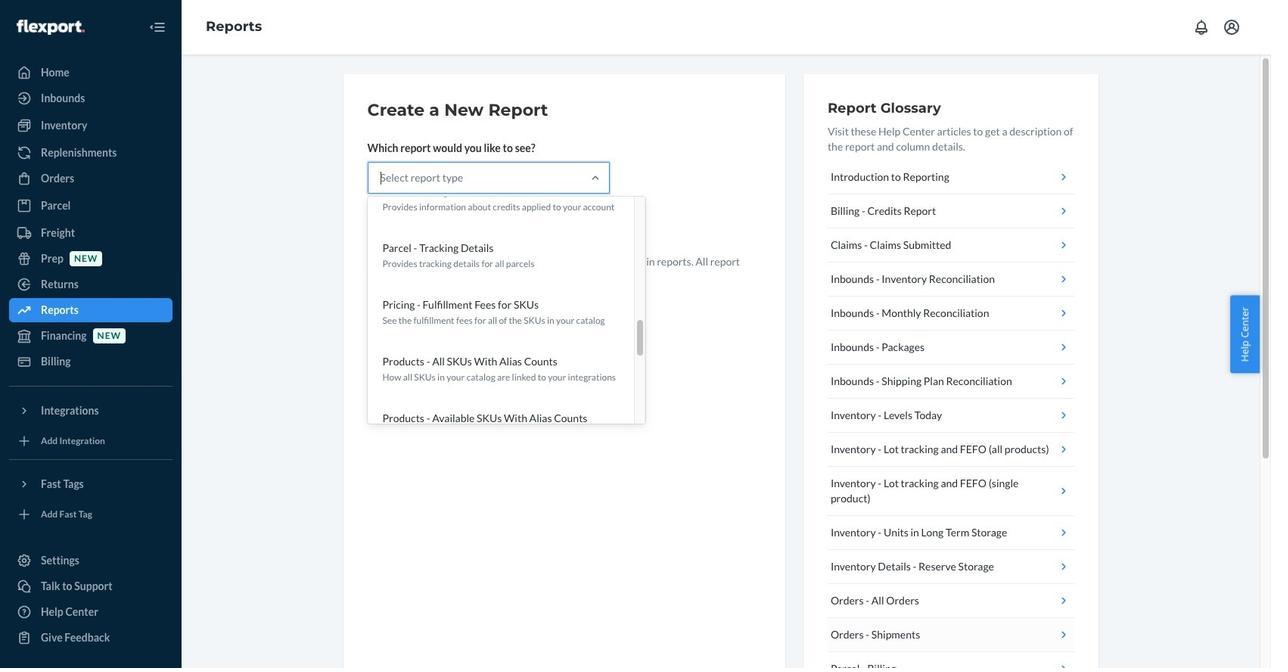 Task type: describe. For each thing, give the bounding box(es) containing it.
close navigation image
[[148, 18, 166, 36]]

open account menu image
[[1223, 18, 1241, 36]]

open notifications image
[[1193, 18, 1211, 36]]



Task type: vqa. For each thing, say whether or not it's contained in the screenshot.
Add Integration link
no



Task type: locate. For each thing, give the bounding box(es) containing it.
flexport logo image
[[17, 19, 85, 35]]



